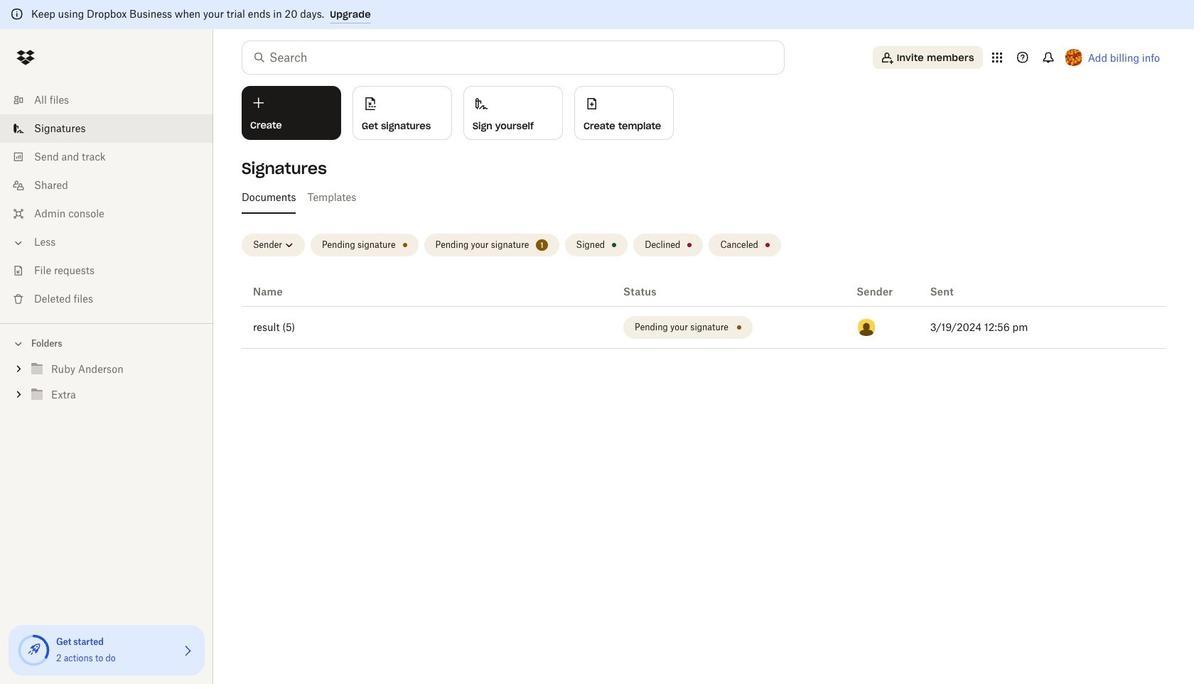Task type: describe. For each thing, give the bounding box(es) containing it.
dropbox image
[[11, 43, 40, 72]]

2 row from the top
[[242, 307, 1166, 349]]

account menu image
[[1066, 49, 1083, 66]]

1 row from the top
[[242, 278, 1166, 307]]



Task type: vqa. For each thing, say whether or not it's contained in the screenshot.
the Search in folder "Dropbox" Text Box
yes



Task type: locate. For each thing, give the bounding box(es) containing it.
Search in folder "Dropbox" text field
[[269, 49, 755, 66]]

list item
[[0, 114, 213, 143]]

group
[[0, 354, 213, 419]]

less image
[[11, 236, 26, 250]]

table
[[242, 278, 1166, 349]]

row
[[242, 278, 1166, 307], [242, 307, 1166, 349]]

list
[[0, 78, 213, 324]]

tab list
[[236, 180, 1166, 214]]

alert
[[0, 0, 1195, 29]]



